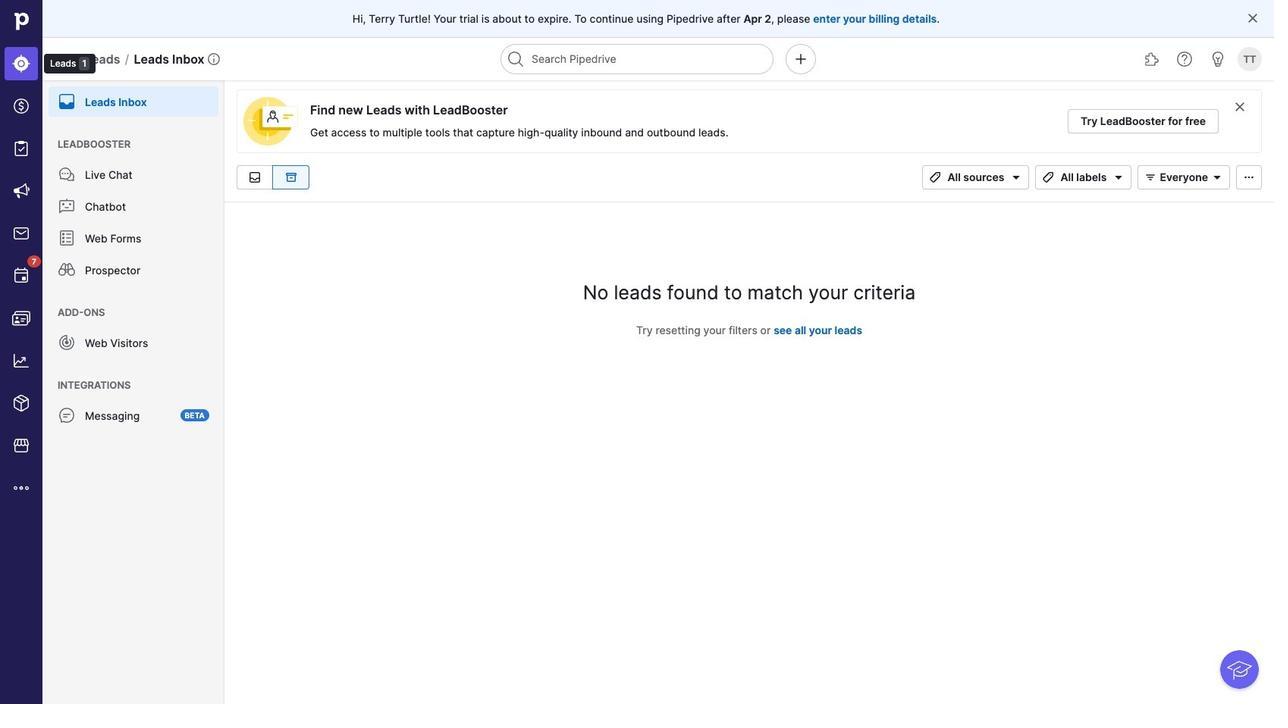 Task type: vqa. For each thing, say whether or not it's contained in the screenshot.
first Color Secondary Rgba image from right
no



Task type: locate. For each thing, give the bounding box(es) containing it.
1 color undefined image from the top
[[58, 197, 76, 215]]

2 vertical spatial color undefined image
[[58, 334, 76, 352]]

color primary image
[[1008, 171, 1026, 184], [1040, 171, 1058, 184], [1110, 171, 1128, 184], [1209, 171, 1227, 184]]

insights image
[[12, 352, 30, 370]]

archive image
[[282, 171, 300, 184]]

quick add image
[[792, 50, 810, 68]]

3 color primary image from the left
[[1110, 171, 1128, 184]]

1 vertical spatial color undefined image
[[58, 229, 76, 247]]

4 color primary image from the left
[[1209, 171, 1227, 184]]

color undefined image right sales inbox image
[[58, 229, 76, 247]]

color undefined image right campaigns "icon"
[[58, 197, 76, 215]]

color undefined image right insights icon
[[58, 334, 76, 352]]

inbox image
[[246, 171, 264, 184]]

deals image
[[12, 97, 30, 115]]

color primary image
[[1247, 12, 1259, 24], [927, 171, 945, 184], [1142, 171, 1160, 184], [1240, 171, 1259, 184]]

2 color undefined image from the top
[[58, 229, 76, 247]]

color undefined image
[[58, 197, 76, 215], [58, 229, 76, 247], [58, 334, 76, 352]]

campaigns image
[[12, 182, 30, 200]]

more image
[[12, 479, 30, 498]]

3 color undefined image from the top
[[58, 334, 76, 352]]

quick help image
[[1176, 50, 1194, 68]]

menu
[[0, 0, 96, 705], [42, 80, 225, 705]]

menu toggle image
[[58, 50, 76, 68]]

menu item
[[0, 42, 42, 85], [42, 80, 225, 117]]

knowledge center bot, also known as kc bot is an onboarding assistant that allows you to see the list of onboarding items in one place for quick and easy reference. this improves your in-app experience. image
[[1221, 651, 1259, 690]]

marketplace image
[[12, 437, 30, 455]]

products image
[[12, 394, 30, 413]]

color undefined image
[[58, 93, 76, 111], [58, 165, 76, 184], [58, 261, 76, 279], [12, 267, 30, 285], [58, 407, 76, 425]]

0 vertical spatial color undefined image
[[58, 197, 76, 215]]

Search Pipedrive field
[[501, 44, 774, 74]]

contacts image
[[12, 310, 30, 328]]

info image
[[208, 53, 220, 65]]

sales inbox image
[[12, 225, 30, 243]]



Task type: describe. For each thing, give the bounding box(es) containing it.
1 color primary image from the left
[[1008, 171, 1026, 184]]

2 color primary image from the left
[[1040, 171, 1058, 184]]

color secondary image
[[1234, 101, 1246, 113]]

home image
[[10, 10, 33, 33]]

sales assistant image
[[1209, 50, 1227, 68]]

leads image
[[12, 55, 30, 73]]

projects image
[[12, 140, 30, 158]]



